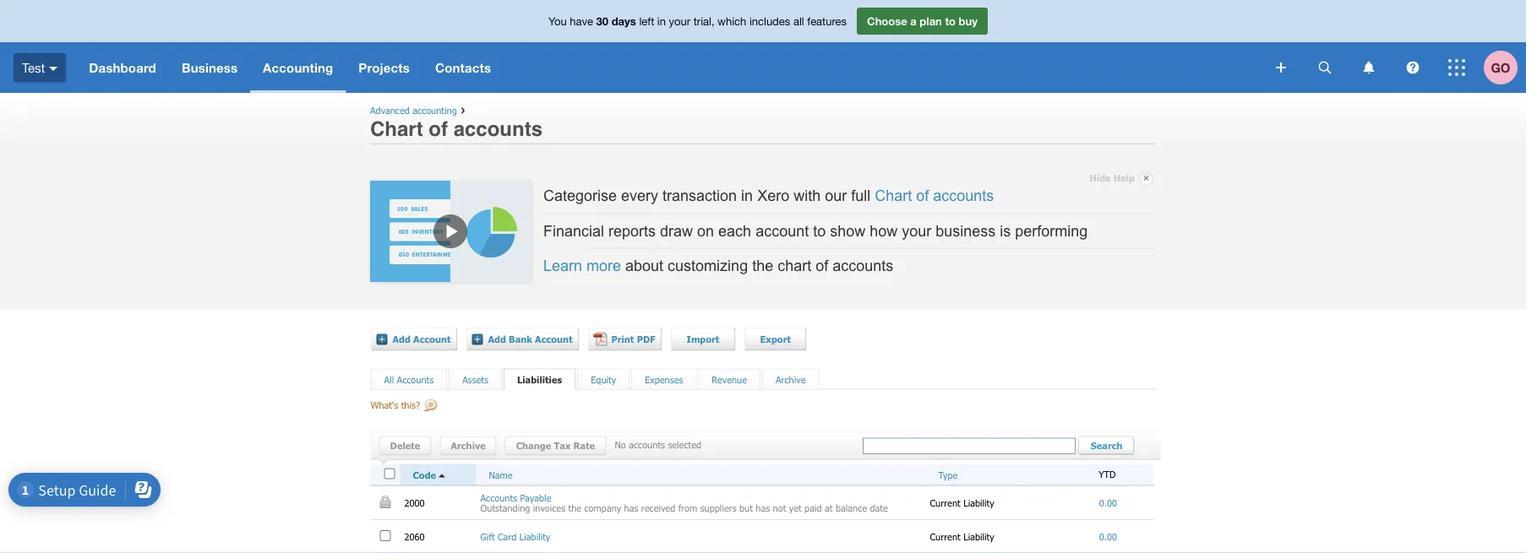 Task type: locate. For each thing, give the bounding box(es) containing it.
0 horizontal spatial archive link
[[440, 437, 497, 456]]

change
[[516, 441, 551, 452]]

gift card liability link
[[481, 532, 551, 543]]

0 vertical spatial chart
[[370, 117, 423, 140]]

to left show
[[813, 222, 826, 240]]

import link
[[671, 328, 736, 351]]

your inside banner
[[669, 14, 691, 27]]

account up all accounts
[[413, 334, 451, 345]]

the right invoices
[[569, 503, 582, 515]]

search
[[1091, 440, 1123, 452]]

archive up code link
[[451, 441, 486, 452]]

to left buy
[[946, 14, 956, 27]]

business
[[182, 60, 238, 75]]

svg image
[[1449, 59, 1466, 76], [1319, 61, 1332, 74], [1364, 61, 1375, 74], [1407, 61, 1420, 74], [1277, 63, 1287, 73]]

1 0.00 link from the top
[[1100, 498, 1118, 509]]

equity link
[[591, 374, 616, 386]]

includes
[[750, 14, 791, 27]]

0 horizontal spatial in
[[658, 14, 666, 27]]

1 add from the left
[[393, 334, 411, 345]]

chart
[[370, 117, 423, 140], [875, 187, 912, 205]]

accounts
[[454, 117, 543, 140], [934, 187, 994, 205], [833, 257, 894, 275], [629, 439, 665, 451]]

liability for 2000
[[964, 497, 995, 509]]

add bank account
[[488, 334, 573, 345]]

accounts inside accounts payable outstanding invoices the company has received from suppliers but has not yet paid at balance date
[[481, 493, 517, 504]]

the inside accounts payable outstanding invoices the company has received from suppliers but has not yet paid at balance date
[[569, 503, 582, 515]]

has left not
[[756, 503, 770, 515]]

go button
[[1485, 42, 1527, 93]]

0 vertical spatial in
[[658, 14, 666, 27]]

plan
[[920, 14, 942, 27]]

1 horizontal spatial to
[[946, 14, 956, 27]]

add for add account
[[393, 334, 411, 345]]

account
[[413, 334, 451, 345], [535, 334, 573, 345]]

archive down export
[[776, 374, 806, 386]]

balance
[[836, 503, 867, 515]]

1 horizontal spatial of
[[816, 257, 829, 275]]

draw
[[660, 222, 693, 240]]

2 add from the left
[[488, 334, 506, 345]]

choose a plan to buy
[[867, 14, 978, 27]]

add left bank
[[488, 334, 506, 345]]

0 horizontal spatial accounts
[[397, 374, 434, 386]]

2 0.00 from the top
[[1100, 532, 1118, 543]]

1 current liability from the top
[[930, 497, 998, 509]]

chart right full
[[875, 187, 912, 205]]

accounts
[[397, 374, 434, 386], [481, 493, 517, 504]]

1 vertical spatial chart
[[875, 187, 912, 205]]

current for 2060
[[930, 531, 961, 543]]

1 horizontal spatial your
[[902, 222, 932, 240]]

code
[[413, 470, 436, 481]]

0 horizontal spatial to
[[813, 222, 826, 240]]

0 vertical spatial your
[[669, 14, 691, 27]]

1 vertical spatial 0.00
[[1100, 532, 1118, 543]]

0 vertical spatial current liability
[[930, 497, 998, 509]]

banner containing dashboard
[[0, 0, 1527, 93]]

accounts down name link
[[481, 493, 517, 504]]

you
[[549, 14, 567, 27]]

0 horizontal spatial the
[[569, 503, 582, 515]]

0 horizontal spatial your
[[669, 14, 691, 27]]

1 horizontal spatial accounts
[[481, 493, 517, 504]]

navigation containing dashboard
[[76, 42, 1265, 93]]

1 vertical spatial current liability
[[930, 531, 998, 543]]

0 vertical spatial accounts
[[397, 374, 434, 386]]

2 horizontal spatial of
[[917, 187, 929, 205]]

learn more about customizing the chart of accounts
[[544, 257, 894, 275]]

›
[[461, 101, 465, 117]]

current for 2000
[[930, 497, 961, 509]]

account right bank
[[535, 334, 573, 345]]

2060
[[405, 531, 428, 543]]

current
[[930, 497, 961, 509], [930, 531, 961, 543]]

of right the chart
[[816, 257, 829, 275]]

chart of accounts link
[[875, 187, 994, 205]]

accounts down › at left
[[454, 117, 543, 140]]

expenses
[[645, 374, 683, 386]]

to
[[946, 14, 956, 27], [813, 222, 826, 240]]

chart down the advanced
[[370, 117, 423, 140]]

of right full
[[917, 187, 929, 205]]

1 horizontal spatial archive
[[776, 374, 806, 386]]

the left the chart
[[753, 257, 774, 275]]

1 vertical spatial 0.00 link
[[1100, 532, 1118, 543]]

accounts up business on the right of the page
[[934, 187, 994, 205]]

1 horizontal spatial chart
[[875, 187, 912, 205]]

liability
[[964, 497, 995, 509], [964, 531, 995, 543], [520, 532, 551, 543]]

in right left
[[658, 14, 666, 27]]

bank
[[509, 334, 533, 345]]

None checkbox
[[384, 469, 395, 480], [380, 531, 391, 542], [384, 469, 395, 480], [380, 531, 391, 542]]

in
[[658, 14, 666, 27], [742, 187, 753, 205]]

0 horizontal spatial of
[[429, 117, 448, 140]]

1 vertical spatial current
[[930, 531, 961, 543]]

0.00 for 2060
[[1100, 532, 1118, 543]]

1 has from the left
[[624, 503, 639, 515]]

accounting button
[[250, 42, 346, 93]]

banner
[[0, 0, 1527, 93]]

no accounts selected
[[615, 439, 702, 451]]

your left trial,
[[669, 14, 691, 27]]

has left received
[[624, 503, 639, 515]]

0 vertical spatial to
[[946, 14, 956, 27]]

export link
[[744, 328, 807, 351]]

not
[[773, 503, 787, 515]]

0 horizontal spatial chart
[[370, 117, 423, 140]]

navigation
[[76, 42, 1265, 93]]

add up all accounts
[[393, 334, 411, 345]]

archive link down export
[[776, 374, 806, 386]]

paid
[[805, 503, 822, 515]]

add account
[[393, 334, 451, 345]]

buy
[[959, 14, 978, 27]]

0 vertical spatial archive link
[[776, 374, 806, 386]]

add
[[393, 334, 411, 345], [488, 334, 506, 345]]

1 vertical spatial archive
[[451, 441, 486, 452]]

hide help
[[1090, 172, 1135, 184]]

equity
[[591, 374, 616, 386]]

0.00
[[1100, 498, 1118, 509], [1100, 532, 1118, 543]]

1 horizontal spatial account
[[535, 334, 573, 345]]

1 horizontal spatial has
[[756, 503, 770, 515]]

about
[[626, 257, 664, 275]]

expenses link
[[645, 374, 683, 386]]

the
[[753, 257, 774, 275], [569, 503, 582, 515]]

but
[[740, 503, 753, 515]]

transaction
[[663, 187, 737, 205]]

your right how on the top right of page
[[902, 222, 932, 240]]

dashboard
[[89, 60, 156, 75]]

2 current from the top
[[930, 531, 961, 543]]

business
[[936, 222, 996, 240]]

current liability for 2060
[[930, 531, 998, 543]]

features
[[808, 14, 847, 27]]

2 0.00 link from the top
[[1100, 532, 1118, 543]]

0 horizontal spatial add
[[393, 334, 411, 345]]

print
[[612, 334, 634, 345]]

2 current liability from the top
[[930, 531, 998, 543]]

show
[[830, 222, 866, 240]]

at
[[825, 503, 833, 515]]

0.00 link for 2000
[[1100, 498, 1118, 509]]

of inside advanced accounting › chart of accounts
[[429, 117, 448, 140]]

1 horizontal spatial add
[[488, 334, 506, 345]]

1 vertical spatial accounts
[[481, 493, 517, 504]]

1 horizontal spatial in
[[742, 187, 753, 205]]

0 horizontal spatial account
[[413, 334, 451, 345]]

with
[[794, 187, 821, 205]]

liability for 2060
[[964, 531, 995, 543]]

yet
[[789, 503, 802, 515]]

1 vertical spatial of
[[917, 187, 929, 205]]

of down accounting
[[429, 117, 448, 140]]

0 vertical spatial 0.00 link
[[1100, 498, 1118, 509]]

archive
[[776, 374, 806, 386], [451, 441, 486, 452]]

categorise
[[544, 187, 617, 205]]

1 vertical spatial the
[[569, 503, 582, 515]]

1 horizontal spatial the
[[753, 257, 774, 275]]

all
[[384, 374, 394, 386]]

in left xero
[[742, 187, 753, 205]]

revenue
[[712, 374, 747, 386]]

date
[[870, 503, 888, 515]]

0 vertical spatial the
[[753, 257, 774, 275]]

have
[[570, 14, 593, 27]]

0 vertical spatial current
[[930, 497, 961, 509]]

our
[[825, 187, 847, 205]]

1 current from the top
[[930, 497, 961, 509]]

rate
[[574, 441, 595, 452]]

2 has from the left
[[756, 503, 770, 515]]

1 0.00 from the top
[[1100, 498, 1118, 509]]

None text field
[[863, 438, 1076, 455]]

0 vertical spatial archive
[[776, 374, 806, 386]]

current liability for 2000
[[930, 497, 998, 509]]

accounts right all
[[397, 374, 434, 386]]

0 horizontal spatial archive
[[451, 441, 486, 452]]

what's this? link
[[371, 400, 438, 423]]

what's
[[371, 400, 398, 411]]

navigation inside banner
[[76, 42, 1265, 93]]

0 horizontal spatial has
[[624, 503, 639, 515]]

archive link up code link
[[440, 437, 497, 456]]

export
[[760, 334, 791, 345]]

0 vertical spatial of
[[429, 117, 448, 140]]

0 vertical spatial 0.00
[[1100, 498, 1118, 509]]



Task type: vqa. For each thing, say whether or not it's contained in the screenshot.
See our help article to learn more
no



Task type: describe. For each thing, give the bounding box(es) containing it.
go
[[1492, 60, 1511, 75]]

test
[[22, 60, 45, 75]]

what's this?
[[371, 400, 420, 411]]

in inside banner
[[658, 14, 666, 27]]

how
[[870, 222, 898, 240]]

all accounts link
[[384, 374, 434, 386]]

received
[[642, 503, 676, 515]]

chart
[[778, 257, 812, 275]]

accounts right no
[[629, 439, 665, 451]]

30
[[597, 14, 609, 27]]

0.00 for 2000
[[1100, 498, 1118, 509]]

change tax rate
[[516, 441, 595, 452]]

you have 30 days left in your trial, which includes all features
[[549, 14, 847, 27]]

pdf
[[637, 334, 656, 345]]

the for invoices
[[569, 503, 582, 515]]

full
[[851, 187, 871, 205]]

1 horizontal spatial archive link
[[776, 374, 806, 386]]

trial,
[[694, 14, 715, 27]]

1 account from the left
[[413, 334, 451, 345]]

is
[[1000, 222, 1011, 240]]

left
[[639, 14, 655, 27]]

accounting
[[413, 104, 457, 116]]

more
[[587, 257, 621, 275]]

dashboard link
[[76, 42, 169, 93]]

business button
[[169, 42, 250, 93]]

contacts button
[[423, 42, 504, 93]]

gift card liability
[[481, 532, 551, 543]]

svg image
[[49, 67, 58, 71]]

revenue link
[[712, 374, 747, 386]]

performing
[[1016, 222, 1088, 240]]

contacts
[[435, 60, 491, 75]]

liabilities link
[[517, 374, 562, 386]]

on
[[698, 222, 714, 240]]

type
[[939, 470, 958, 481]]

advanced accounting link
[[370, 104, 457, 116]]

all
[[794, 14, 805, 27]]

print pdf link
[[588, 328, 662, 351]]

2 vertical spatial of
[[816, 257, 829, 275]]

each
[[719, 222, 752, 240]]

accounts payable link
[[481, 493, 552, 504]]

advanced accounting › chart of accounts
[[370, 101, 543, 140]]

company
[[585, 503, 622, 515]]

liabilities
[[517, 374, 562, 386]]

chart inside advanced accounting › chart of accounts
[[370, 117, 423, 140]]

add for add bank account
[[488, 334, 506, 345]]

you cannot delete/archive system accounts. image
[[380, 496, 391, 509]]

invoices
[[533, 503, 566, 515]]

categorise every transaction in xero with our full chart of accounts
[[544, 187, 994, 205]]

name link
[[489, 470, 513, 481]]

delete
[[390, 441, 421, 452]]

change tax rate link
[[505, 437, 607, 456]]

ytd
[[1099, 469, 1116, 481]]

from
[[679, 503, 698, 515]]

financial
[[544, 222, 604, 240]]

this?
[[401, 400, 420, 411]]

to inside banner
[[946, 14, 956, 27]]

card
[[498, 532, 517, 543]]

1 vertical spatial in
[[742, 187, 753, 205]]

advanced
[[370, 104, 410, 116]]

2000
[[405, 497, 428, 509]]

type link
[[939, 470, 958, 481]]

name
[[489, 470, 513, 481]]

selected
[[668, 439, 702, 451]]

projects
[[359, 60, 410, 75]]

1 vertical spatial your
[[902, 222, 932, 240]]

import
[[687, 334, 720, 345]]

the for customizing
[[753, 257, 774, 275]]

choose
[[867, 14, 908, 27]]

1 vertical spatial archive link
[[440, 437, 497, 456]]

accounts inside advanced accounting › chart of accounts
[[454, 117, 543, 140]]

every
[[621, 187, 659, 205]]

2 account from the left
[[535, 334, 573, 345]]

days
[[612, 14, 636, 27]]

learn
[[544, 257, 583, 275]]

accounts down show
[[833, 257, 894, 275]]

assets link
[[463, 374, 489, 386]]

search button
[[1079, 437, 1136, 457]]

help
[[1114, 172, 1135, 184]]

hide help link
[[1090, 168, 1154, 188]]

learn more link
[[544, 257, 621, 275]]

account
[[756, 222, 809, 240]]

hide
[[1090, 172, 1111, 184]]

all accounts
[[384, 374, 434, 386]]

1 vertical spatial to
[[813, 222, 826, 240]]

0.00 link for 2060
[[1100, 532, 1118, 543]]

outstanding
[[481, 503, 530, 515]]

no
[[615, 439, 626, 451]]

customizing
[[668, 257, 748, 275]]



